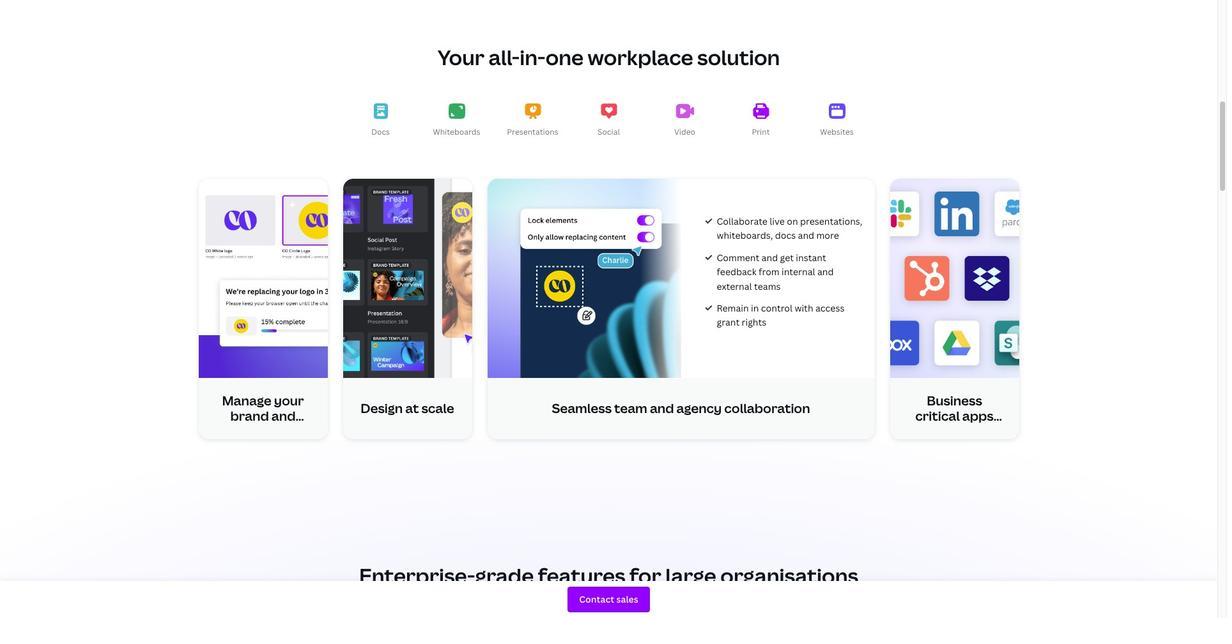 Task type: locate. For each thing, give the bounding box(es) containing it.
all-
[[489, 43, 520, 71]]

grant
[[717, 317, 740, 329]]

collaboration
[[724, 400, 810, 417]]

solution
[[697, 43, 780, 71]]

workplace
[[588, 43, 693, 71]]

enterprise-grade features for large organisations
[[359, 562, 858, 590]]

docs
[[775, 230, 796, 242]]

print
[[752, 126, 770, 137]]

teams
[[754, 280, 781, 292]]

websites
[[820, 126, 854, 137]]

features
[[538, 562, 625, 590]]

and inside manage your brand and assets
[[272, 408, 296, 425]]

whiteboards
[[433, 126, 480, 137]]

presentations
[[507, 126, 558, 137]]

manage
[[222, 392, 271, 410]]

instant
[[796, 252, 826, 264]]

and up from
[[762, 252, 778, 264]]

social
[[598, 126, 620, 137]]

external
[[717, 280, 752, 292]]

from
[[759, 266, 780, 278]]

presentations,
[[800, 215, 862, 228]]

one
[[546, 43, 584, 71]]

video
[[674, 126, 695, 137]]

and
[[798, 230, 814, 242], [762, 252, 778, 264], [817, 266, 834, 278], [650, 400, 674, 417], [272, 408, 296, 425]]

brand
[[230, 408, 269, 425]]

on
[[787, 215, 798, 228]]

and right brand
[[272, 408, 296, 425]]

and down on
[[798, 230, 814, 242]]

with
[[795, 302, 813, 314]]

your
[[438, 43, 485, 71]]

manage your brand and assets
[[222, 392, 304, 440]]

your all-in-one workplace solution
[[438, 43, 780, 71]]

design
[[361, 400, 403, 417]]

internal
[[782, 266, 815, 278]]



Task type: vqa. For each thing, say whether or not it's contained in the screenshot.
and
yes



Task type: describe. For each thing, give the bounding box(es) containing it.
and right team
[[650, 400, 674, 417]]

team
[[614, 400, 647, 417]]

grade
[[475, 562, 534, 590]]

in-
[[520, 43, 546, 71]]

and inside collaborate live on presentations, whiteboards, docs and more
[[798, 230, 814, 242]]

remain in control with access grant rights
[[717, 302, 845, 329]]

seamless team and agency collaboration
[[552, 400, 810, 417]]

control
[[761, 302, 793, 314]]

design at scale
[[361, 400, 454, 417]]

at
[[405, 400, 419, 417]]

more
[[816, 230, 839, 242]]

remain
[[717, 302, 749, 314]]

whiteboards,
[[717, 230, 773, 242]]

assets
[[242, 423, 284, 440]]

live
[[770, 215, 785, 228]]

and down instant
[[817, 266, 834, 278]]

comment and get instant feedback from internal and external teams
[[717, 252, 834, 292]]

docs
[[371, 126, 390, 137]]

get
[[780, 252, 794, 264]]

organisations
[[721, 562, 858, 590]]

large
[[666, 562, 716, 590]]

for
[[630, 562, 661, 590]]

rights
[[742, 317, 766, 329]]

agency
[[677, 400, 722, 417]]

your
[[274, 392, 304, 410]]

comment
[[717, 252, 759, 264]]

collaborate
[[717, 215, 768, 228]]

feedback
[[717, 266, 756, 278]]

collaborate live on presentations, whiteboards, docs and more
[[717, 215, 862, 242]]

enterprise-
[[359, 562, 475, 590]]

seamless
[[552, 400, 612, 417]]

in
[[751, 302, 759, 314]]

scale
[[422, 400, 454, 417]]

access
[[815, 302, 845, 314]]



